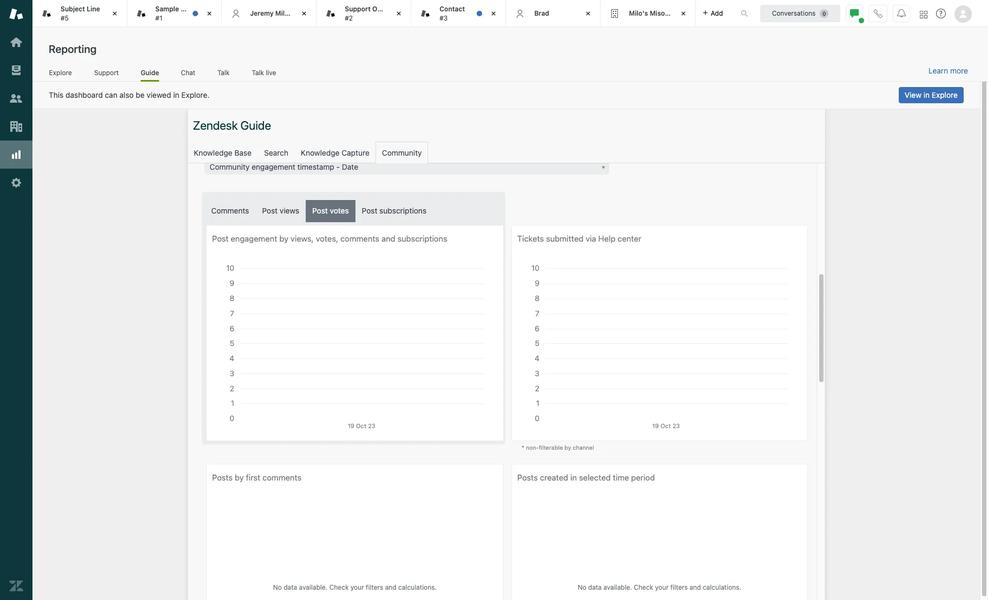 Task type: vqa. For each thing, say whether or not it's contained in the screenshot.
first TALK from the left
yes



Task type: locate. For each thing, give the bounding box(es) containing it.
close image left add popup button
[[678, 8, 689, 19]]

1 horizontal spatial talk
[[252, 69, 264, 77]]

2 in from the left
[[924, 90, 930, 100]]

more
[[950, 66, 968, 75]]

button displays agent's chat status as online. image
[[850, 9, 859, 18]]

2 talk from the left
[[252, 69, 264, 77]]

explore
[[49, 69, 72, 77], [932, 90, 958, 100]]

chat link
[[181, 69, 196, 80]]

support
[[345, 5, 371, 13], [94, 69, 119, 77]]

learn
[[929, 66, 948, 75]]

0 horizontal spatial talk
[[217, 69, 230, 77]]

close image
[[109, 8, 120, 19], [299, 8, 310, 19], [394, 8, 404, 19], [488, 8, 499, 19], [678, 8, 689, 19]]

1 vertical spatial explore
[[932, 90, 958, 100]]

explore up this
[[49, 69, 72, 77]]

0 horizontal spatial explore
[[49, 69, 72, 77]]

in right the viewed
[[173, 90, 179, 100]]

3 tab from the left
[[412, 0, 506, 27]]

1 horizontal spatial close image
[[583, 8, 594, 19]]

support inside support outreach #2
[[345, 5, 371, 13]]

customers image
[[9, 91, 23, 106]]

chat
[[181, 69, 195, 77]]

explore link
[[49, 69, 72, 80]]

0 horizontal spatial support
[[94, 69, 119, 77]]

tab containing support outreach
[[317, 0, 412, 27]]

subject
[[61, 5, 85, 13]]

line
[[87, 5, 100, 13]]

guide link
[[141, 69, 159, 82]]

0 vertical spatial explore
[[49, 69, 72, 77]]

#3
[[440, 14, 448, 22]]

in
[[173, 90, 179, 100], [924, 90, 930, 100]]

viewed
[[147, 90, 171, 100]]

close image for 1st tab from the right
[[678, 8, 689, 19]]

views image
[[9, 63, 23, 77]]

close image right brad on the right top
[[583, 8, 594, 19]]

0 horizontal spatial close image
[[204, 8, 215, 19]]

in right view
[[924, 90, 930, 100]]

1 vertical spatial support
[[94, 69, 119, 77]]

subject line #5
[[61, 5, 100, 22]]

learn more
[[929, 66, 968, 75]]

#2
[[345, 14, 353, 22]]

2 close image from the left
[[583, 8, 594, 19]]

outreach
[[372, 5, 402, 13]]

support up can
[[94, 69, 119, 77]]

contact
[[440, 5, 465, 13]]

talk for talk
[[217, 69, 230, 77]]

5 close image from the left
[[678, 8, 689, 19]]

talk left live
[[252, 69, 264, 77]]

1 tab from the left
[[32, 0, 127, 27]]

can
[[105, 90, 117, 100]]

2 close image from the left
[[299, 8, 310, 19]]

talk
[[217, 69, 230, 77], [252, 69, 264, 77]]

close image inside the jeremy miller tab
[[299, 8, 310, 19]]

close image right contact #3
[[488, 8, 499, 19]]

support for support outreach #2
[[345, 5, 371, 13]]

close image right #1
[[204, 8, 215, 19]]

add button
[[696, 0, 730, 27]]

talk link
[[217, 69, 230, 80]]

tab
[[32, 0, 127, 27], [317, 0, 412, 27], [412, 0, 506, 27], [601, 0, 696, 27]]

guide
[[141, 69, 159, 77]]

talk right the chat on the left top of page
[[217, 69, 230, 77]]

4 close image from the left
[[488, 8, 499, 19]]

2 tab from the left
[[317, 0, 412, 27]]

this dashboard can also be viewed in explore.
[[49, 90, 210, 100]]

notifications image
[[897, 9, 906, 18]]

close image for the jeremy miller tab
[[299, 8, 310, 19]]

explore down 'learn more' link
[[932, 90, 958, 100]]

1 horizontal spatial explore
[[932, 90, 958, 100]]

organizations image
[[9, 120, 23, 134]]

0 horizontal spatial in
[[173, 90, 179, 100]]

close image right miller
[[299, 8, 310, 19]]

get started image
[[9, 35, 23, 49]]

#5
[[61, 14, 69, 22]]

close image for tab containing subject line
[[109, 8, 120, 19]]

be
[[136, 90, 145, 100]]

1 horizontal spatial in
[[924, 90, 930, 100]]

1 close image from the left
[[109, 8, 120, 19]]

talk live
[[252, 69, 276, 77]]

1 close image from the left
[[204, 8, 215, 19]]

close image
[[204, 8, 215, 19], [583, 8, 594, 19]]

close image left #3
[[394, 8, 404, 19]]

1 horizontal spatial support
[[345, 5, 371, 13]]

support up "#2"
[[345, 5, 371, 13]]

1 talk from the left
[[217, 69, 230, 77]]

contact #3
[[440, 5, 465, 22]]

3 close image from the left
[[394, 8, 404, 19]]

0 vertical spatial support
[[345, 5, 371, 13]]

close image right line
[[109, 8, 120, 19]]

in inside 'button'
[[924, 90, 930, 100]]



Task type: describe. For each thing, give the bounding box(es) containing it.
conversations
[[772, 9, 816, 17]]

explore.
[[181, 90, 210, 100]]

jeremy
[[250, 9, 274, 17]]

explore inside 'button'
[[932, 90, 958, 100]]

tab containing subject line
[[32, 0, 127, 27]]

zendesk products image
[[920, 11, 928, 18]]

conversations button
[[760, 5, 841, 22]]

live
[[266, 69, 276, 77]]

close image inside brad tab
[[583, 8, 594, 19]]

jeremy miller
[[250, 9, 293, 17]]

tab containing contact
[[412, 0, 506, 27]]

support for support
[[94, 69, 119, 77]]

zendesk support image
[[9, 7, 23, 21]]

dashboard
[[66, 90, 103, 100]]

zendesk image
[[9, 580, 23, 594]]

support outreach #2
[[345, 5, 402, 22]]

get help image
[[936, 9, 946, 18]]

talk for talk live
[[252, 69, 264, 77]]

jeremy miller tab
[[222, 0, 317, 27]]

brad tab
[[506, 0, 601, 27]]

brad
[[534, 9, 549, 17]]

this
[[49, 90, 63, 100]]

miller
[[275, 9, 293, 17]]

view
[[905, 90, 922, 100]]

add
[[711, 9, 723, 17]]

reporting
[[49, 43, 97, 55]]

support link
[[94, 69, 119, 80]]

#1 tab
[[127, 0, 222, 27]]

close image for tab containing support outreach
[[394, 8, 404, 19]]

talk live link
[[251, 69, 277, 80]]

main element
[[0, 0, 32, 601]]

view in explore
[[905, 90, 958, 100]]

also
[[119, 90, 134, 100]]

#1
[[155, 14, 162, 22]]

learn more link
[[929, 66, 968, 76]]

4 tab from the left
[[601, 0, 696, 27]]

1 in from the left
[[173, 90, 179, 100]]

admin image
[[9, 176, 23, 190]]

tabs tab list
[[32, 0, 730, 27]]

close image inside #1 tab
[[204, 8, 215, 19]]

reporting image
[[9, 148, 23, 162]]

view in explore button
[[899, 87, 964, 103]]



